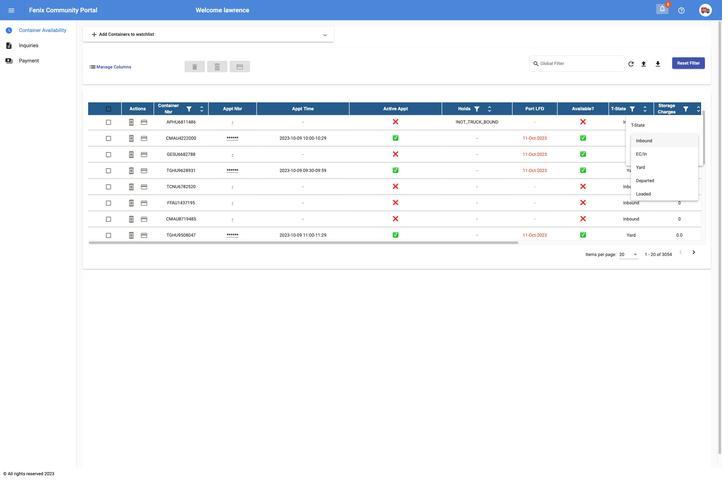 Task type: locate. For each thing, give the bounding box(es) containing it.
refresh button
[[625, 57, 637, 70]]

0 vertical spatial ****** link
[[227, 136, 238, 141]]

column header up t-state 'menu item'
[[654, 102, 705, 115]]

1 row from the top
[[88, 98, 705, 114]]

filter_alt button right storage charges
[[679, 102, 692, 115]]

1 vertical spatial ******
[[227, 168, 238, 173]]

10:00-
[[303, 136, 315, 141]]

book_online for apzu4704769
[[128, 103, 135, 110]]

no color image containing file_download
[[654, 60, 662, 68]]

4 unfold_more button from the left
[[692, 102, 705, 115]]

2 horizontal spatial appt
[[398, 106, 408, 111]]

2 2023- from the top
[[280, 168, 291, 173]]

10- left 10:00-
[[291, 136, 297, 141]]

2 - cell from the top
[[257, 147, 349, 162]]

community
[[46, 6, 79, 14]]

nbr for appt nbr
[[234, 106, 242, 111]]

cell for tghu9628931
[[654, 163, 705, 179]]

3 unfold_more from the left
[[641, 105, 649, 113]]

storage
[[658, 103, 675, 108]]

2 ****** link from the top
[[227, 168, 238, 173]]

2023 for tghu9508047
[[537, 233, 547, 238]]

1 horizontal spatial 20
[[651, 252, 656, 257]]

filter_alt button up !not_truck_bound
[[471, 102, 483, 115]]

1 ****** link from the top
[[227, 136, 238, 141]]

0 vertical spatial 09
[[297, 136, 302, 141]]

navigation
[[0, 20, 76, 69]]

5 - link from the top
[[232, 201, 233, 206]]

- link for apzu4704769
[[232, 103, 233, 109]]

1 appt from the left
[[223, 106, 233, 111]]

2 0.0 from the top
[[676, 233, 683, 238]]

payment for tcnu6782520
[[140, 183, 148, 191]]

1 09 from the top
[[297, 136, 302, 141]]

rights
[[14, 472, 25, 477]]

column header up the t-state
[[609, 102, 654, 115]]

t- inside 'menu item'
[[631, 123, 634, 128]]

no color image containing navigate_next
[[690, 249, 698, 256]]

3 - link from the top
[[232, 152, 233, 157]]

3 oct- from the top
[[529, 152, 537, 157]]

filter_alt button up the t-state
[[626, 102, 639, 115]]

refresh
[[627, 60, 635, 68]]

2023- for 2023-10-09 09:30-09:59
[[280, 168, 291, 173]]

appt time
[[292, 106, 314, 111]]

items
[[586, 252, 597, 257]]

0 for ffau1437195
[[678, 201, 681, 206]]

cell for aphu6811486
[[654, 114, 705, 130]]

0 horizontal spatial t-
[[611, 106, 615, 111]]

book_online button
[[207, 61, 227, 72], [125, 100, 138, 112], [125, 116, 138, 128], [125, 132, 138, 145], [125, 148, 138, 161], [125, 164, 138, 177], [125, 181, 138, 193], [125, 197, 138, 209], [125, 213, 138, 226], [125, 229, 138, 242]]

help_outline
[[678, 7, 685, 14]]

6 row from the top
[[88, 163, 705, 179]]

9 row from the top
[[88, 211, 705, 227]]

1 0 from the top
[[678, 201, 681, 206]]

2023-
[[280, 136, 291, 141], [280, 168, 291, 173], [280, 233, 291, 238]]

2023-10-09 10:00-10:29
[[280, 136, 326, 141]]

2 11-oct-2023 from the top
[[523, 152, 547, 157]]

book_online for tghu9628931
[[128, 167, 135, 175]]

appt nbr
[[223, 106, 242, 111]]

09 left 11:00-
[[297, 233, 302, 238]]

2 oct- from the top
[[529, 136, 537, 141]]

holds
[[458, 106, 471, 111]]

4 11-oct-2023 from the top
[[523, 233, 547, 238]]

2023- left 09:30-
[[280, 168, 291, 173]]

2023 for gesu6682788
[[537, 152, 547, 157]]

0 horizontal spatial state
[[615, 106, 626, 111]]

4 column header from the left
[[654, 102, 705, 115]]

0 for cmau8719485
[[678, 217, 681, 222]]

10- left 09:30-
[[291, 168, 297, 173]]

1 vertical spatial ****** link
[[227, 168, 238, 173]]

3 - cell from the top
[[257, 179, 349, 195]]

book_online button for cmau8719485
[[125, 213, 138, 226]]

book_online for gesu6682788
[[128, 151, 135, 159]]

- cell
[[257, 114, 349, 130], [257, 147, 349, 162], [257, 179, 349, 195], [257, 195, 349, 211], [257, 211, 349, 227]]

appt
[[223, 106, 233, 111], [292, 106, 302, 111], [398, 106, 408, 111]]

11- for 10:29
[[523, 136, 529, 141]]

09 left 09:30-
[[297, 168, 302, 173]]

4 - link from the top
[[232, 184, 233, 189]]

1 0.0 from the top
[[676, 103, 683, 109]]

1 unfold_more from the left
[[198, 105, 206, 113]]

navigate_next button
[[688, 248, 699, 258]]

no color image containing file_upload
[[640, 60, 647, 68]]

3 09 from the top
[[297, 233, 302, 238]]

appt inside appt time column header
[[292, 106, 302, 111]]

0 vertical spatial 2023-
[[280, 136, 291, 141]]

0.0 right storage
[[676, 103, 683, 109]]

unfold_more for t-state
[[641, 105, 649, 113]]

appt for appt time
[[292, 106, 302, 111]]

09:30-
[[303, 168, 315, 173]]

column header up "aphu6811486"
[[154, 102, 208, 115]]

t- inside "t-state filter_alt"
[[611, 106, 615, 111]]

list
[[89, 63, 96, 71]]

book_online button for gesu6682788
[[125, 148, 138, 161]]

10-
[[523, 103, 529, 109], [291, 136, 297, 141], [291, 168, 297, 173], [291, 233, 297, 238]]

1 - 20 of 3054
[[645, 252, 672, 257]]

aphu6811486
[[167, 120, 196, 125]]

no color image containing payments
[[5, 57, 13, 65]]

state inside 'menu item'
[[634, 123, 645, 128]]

0 horizontal spatial appt
[[223, 106, 233, 111]]

inbound for aphu6811486
[[623, 120, 639, 125]]

1 vertical spatial 2023-
[[280, 168, 291, 173]]

0 horizontal spatial 20
[[619, 252, 624, 257]]

2 vertical spatial ******
[[227, 233, 238, 238]]

1 horizontal spatial t-
[[631, 123, 634, 128]]

t- right 'available?' column header
[[611, 106, 615, 111]]

t-
[[611, 106, 615, 111], [631, 123, 634, 128]]

1 column header from the left
[[154, 102, 208, 115]]

1 - link from the top
[[232, 103, 233, 109]]

tghu9508047
[[167, 233, 196, 238]]

filter_alt
[[185, 105, 193, 113], [473, 105, 481, 113], [628, 105, 636, 113], [682, 105, 690, 113]]

3 filter_alt button from the left
[[626, 102, 639, 115]]

no color image
[[659, 5, 666, 12], [533, 60, 540, 68], [627, 60, 635, 68], [654, 60, 662, 68], [89, 63, 96, 71], [236, 63, 244, 71], [128, 103, 135, 110], [140, 103, 148, 110], [198, 105, 206, 113], [486, 105, 493, 113], [641, 105, 649, 113], [682, 105, 690, 113], [140, 119, 148, 126], [140, 135, 148, 143], [140, 151, 148, 159], [140, 200, 148, 207], [128, 216, 135, 223], [140, 232, 148, 240], [690, 249, 698, 256]]

- link for gesu6682788
[[232, 152, 233, 157]]

2 0 from the top
[[678, 217, 681, 222]]

payment
[[236, 63, 244, 71], [140, 103, 148, 110], [140, 119, 148, 126], [140, 135, 148, 143], [140, 151, 148, 159], [140, 167, 148, 175], [140, 183, 148, 191], [140, 200, 148, 207], [140, 216, 148, 223], [140, 232, 148, 240]]

2 row from the top
[[88, 102, 705, 115]]

- link for cmau8719485
[[232, 217, 233, 222]]

1 filter_alt button from the left
[[183, 102, 195, 115]]

0 vertical spatial 0.0
[[676, 103, 683, 109]]

cell
[[654, 114, 705, 130], [654, 130, 705, 146], [654, 147, 705, 162], [654, 163, 705, 179], [654, 179, 705, 195]]

1 vertical spatial t-
[[631, 123, 634, 128]]

container
[[19, 27, 41, 33], [158, 103, 179, 108]]

11- for 11:29
[[523, 233, 529, 238]]

book_online for tghu9508047
[[128, 232, 135, 240]]

11-oct-2023 for 11:29
[[523, 233, 547, 238]]

1 horizontal spatial container
[[158, 103, 179, 108]]

****** for tghu9628931
[[227, 168, 238, 173]]

2 ****** from the top
[[227, 168, 238, 173]]

clear
[[636, 153, 646, 158]]

0.0
[[676, 103, 683, 109], [676, 233, 683, 238]]

navigate_next
[[690, 249, 698, 256]]

filter_alt up "aphu6811486"
[[185, 105, 193, 113]]

grid
[[88, 98, 706, 245]]

- cell for ffau1437195
[[257, 195, 349, 211]]

inbound for ffau1437195
[[623, 201, 639, 206]]

******
[[227, 136, 238, 141], [227, 168, 238, 173], [227, 233, 238, 238]]

cell for cmau4222000
[[654, 130, 705, 146]]

payment button for gesu6682788
[[138, 148, 150, 161]]

3 11-oct-2023 from the top
[[523, 168, 547, 173]]

2 filter_alt button from the left
[[471, 102, 483, 115]]

no color image inside "file_upload" button
[[640, 60, 647, 68]]

availability
[[42, 27, 66, 33]]

yard
[[627, 103, 636, 109], [627, 136, 636, 141], [627, 152, 636, 157], [636, 165, 645, 170], [627, 168, 636, 173], [627, 233, 636, 238]]

1 horizontal spatial nbr
[[234, 106, 242, 111]]

0.0 up the navigate_before
[[676, 233, 683, 238]]

0 vertical spatial t-
[[611, 106, 615, 111]]

2023 for apzu4704769
[[537, 103, 547, 109]]

3 unfold_more button from the left
[[639, 102, 651, 115]]

no color image containing help_outline
[[678, 7, 685, 14]]

filter_alt right holds
[[473, 105, 481, 113]]

unfold_more button
[[195, 102, 208, 115], [483, 102, 496, 115], [639, 102, 651, 115], [692, 102, 705, 115]]

11-
[[523, 136, 529, 141], [523, 152, 529, 157], [523, 168, 529, 173], [523, 233, 529, 238]]

0
[[678, 201, 681, 206], [678, 217, 681, 222]]

no color image containing navigate_before
[[677, 249, 685, 256]]

oct- for 09:59
[[529, 168, 537, 173]]

appt inside the appt nbr column header
[[223, 106, 233, 111]]

appt inside the active appt column header
[[398, 106, 408, 111]]

2 - link from the top
[[232, 120, 233, 125]]

nbr for container nbr
[[165, 109, 172, 115]]

tghu9628931
[[167, 168, 196, 173]]

no color image
[[8, 7, 15, 14], [678, 7, 685, 14], [5, 27, 13, 34], [5, 42, 13, 49], [5, 57, 13, 65], [640, 60, 647, 68], [213, 63, 221, 71], [185, 105, 193, 113], [473, 105, 481, 113], [628, 105, 636, 113], [695, 105, 702, 113], [128, 119, 135, 126], [128, 135, 135, 143], [128, 151, 135, 159], [128, 167, 135, 175], [140, 167, 148, 175], [128, 183, 135, 191], [140, 183, 148, 191], [128, 200, 135, 207], [140, 216, 148, 223], [128, 232, 135, 240], [677, 249, 685, 256]]

2 cell from the top
[[654, 130, 705, 146]]

1 vertical spatial container
[[158, 103, 179, 108]]

- link
[[232, 103, 233, 109], [232, 120, 233, 125], [232, 152, 233, 157], [232, 184, 233, 189], [232, 201, 233, 206], [232, 217, 233, 222]]

no color image containing filter_alt
[[682, 105, 690, 113]]

1 ****** from the top
[[227, 136, 238, 141]]

2023- left 10:00-
[[280, 136, 291, 141]]

yard for tghu9508047
[[627, 233, 636, 238]]

2 unfold_more from the left
[[486, 105, 493, 113]]

20 right page: on the bottom of the page
[[619, 252, 624, 257]]

filter_alt up the t-state
[[628, 105, 636, 113]]

****** for cmau4222000
[[227, 136, 238, 141]]

payment button for aphu6811486
[[138, 116, 150, 128]]

nbr
[[234, 106, 242, 111], [165, 109, 172, 115]]

nbr inside container nbr
[[165, 109, 172, 115]]

6 - link from the top
[[232, 217, 233, 222]]

3 2023- from the top
[[280, 233, 291, 238]]

t- down "t-state filter_alt" on the right
[[631, 123, 634, 128]]

filter
[[690, 61, 700, 66]]

11-oct-2023
[[523, 136, 547, 141], [523, 152, 547, 157], [523, 168, 547, 173], [523, 233, 547, 238]]

10- left lfd
[[523, 103, 529, 109]]

book_online
[[213, 63, 221, 71], [128, 103, 135, 110], [128, 119, 135, 126], [128, 135, 135, 143], [128, 151, 135, 159], [128, 167, 135, 175], [128, 183, 135, 191], [128, 200, 135, 207], [128, 216, 135, 223], [128, 232, 135, 240]]

5 - cell from the top
[[257, 211, 349, 227]]

filter_alt right storage charges
[[682, 105, 690, 113]]

book_online button for tghu9508047
[[125, 229, 138, 242]]

1 horizontal spatial state
[[634, 123, 645, 128]]

no color image inside the navigate_before button
[[677, 249, 685, 256]]

3 appt from the left
[[398, 106, 408, 111]]

payment button
[[230, 61, 250, 72], [138, 100, 150, 112], [138, 116, 150, 128], [138, 132, 150, 145], [138, 148, 150, 161], [138, 164, 150, 177], [138, 181, 150, 193], [138, 197, 150, 209], [138, 213, 150, 226], [138, 229, 150, 242]]

state
[[615, 106, 626, 111], [634, 123, 645, 128]]

reserved
[[26, 472, 43, 477]]

no color image containing refresh
[[627, 60, 635, 68]]

10 row from the top
[[88, 227, 705, 244]]

time
[[303, 106, 314, 111]]

2 vertical spatial ****** link
[[227, 233, 238, 238]]

no color image inside notifications_none popup button
[[659, 5, 666, 12]]

appt nbr column header
[[208, 102, 257, 115]]

2 filter_alt from the left
[[473, 105, 481, 113]]

2 vertical spatial 09
[[297, 233, 302, 238]]

delete
[[191, 63, 199, 71]]

1 vertical spatial 09
[[297, 168, 302, 173]]

t- for t-state
[[631, 123, 634, 128]]

7 row from the top
[[88, 179, 705, 195]]

5 oct- from the top
[[529, 233, 537, 238]]

filter_alt button
[[183, 102, 195, 115], [471, 102, 483, 115], [626, 102, 639, 115], [679, 102, 692, 115]]

09
[[297, 136, 302, 141], [297, 168, 302, 173], [297, 233, 302, 238]]

****** link for cmau4222000
[[227, 136, 238, 141]]

container for availability
[[19, 27, 41, 33]]

description
[[5, 42, 13, 49]]

- cell for aphu6811486
[[257, 114, 349, 130]]

4 cell from the top
[[654, 163, 705, 179]]

payments
[[5, 57, 13, 65]]

3 ****** link from the top
[[227, 233, 238, 238]]

column header
[[154, 102, 208, 115], [442, 102, 512, 115], [609, 102, 654, 115], [654, 102, 705, 115]]

2023-10-09 09:30-09:59
[[280, 168, 326, 173]]

list manage columns
[[89, 63, 131, 71]]

0 vertical spatial state
[[615, 106, 626, 111]]

0 vertical spatial ******
[[227, 136, 238, 141]]

fenix
[[29, 6, 44, 14]]

unfold_more for storage charges
[[695, 105, 702, 113]]

1
[[645, 252, 647, 257]]

1 horizontal spatial appt
[[292, 106, 302, 111]]

t-state filter_alt
[[611, 105, 636, 113]]

4 11- from the top
[[523, 233, 529, 238]]

2 09 from the top
[[297, 168, 302, 173]]

20 left 'of'
[[651, 252, 656, 257]]

0 vertical spatial 0
[[678, 201, 681, 206]]

appt time column header
[[257, 102, 349, 115]]

container up "aphu6811486"
[[158, 103, 179, 108]]

2023- left 11:00-
[[280, 233, 291, 238]]

1 vertical spatial 0.0
[[676, 233, 683, 238]]

no color image containing notifications_none
[[659, 5, 666, 12]]

✅
[[580, 103, 586, 109], [393, 136, 398, 141], [580, 136, 586, 141], [580, 152, 586, 157], [393, 168, 398, 173], [580, 168, 586, 173], [393, 233, 398, 238], [580, 233, 586, 238]]

2 20 from the left
[[651, 252, 656, 257]]

0 horizontal spatial nbr
[[165, 109, 172, 115]]

3 filter_alt from the left
[[628, 105, 636, 113]]

grid containing book_online
[[88, 98, 706, 245]]

row containing filter_alt
[[88, 102, 705, 115]]

payment for tghu9628931
[[140, 167, 148, 175]]

11:00-
[[303, 233, 315, 238]]

2 vertical spatial 2023-
[[280, 233, 291, 238]]

0 horizontal spatial container
[[19, 27, 41, 33]]

delete image
[[191, 63, 199, 71]]

10- left 11:00-
[[291, 233, 297, 238]]

payment button for tghu9628931
[[138, 164, 150, 177]]

- cell for tcnu6782520
[[257, 179, 349, 195]]

1 11-oct-2023 from the top
[[523, 136, 547, 141]]

1 oct- from the top
[[529, 103, 537, 109]]

no color image containing unfold_more
[[695, 105, 702, 113]]

column header up !not_truck_bound
[[442, 102, 512, 115]]

delete button
[[185, 61, 205, 72]]

****** link
[[227, 136, 238, 141], [227, 168, 238, 173], [227, 233, 238, 238]]

4 - cell from the top
[[257, 195, 349, 211]]

container nbr
[[158, 103, 179, 115]]

0 vertical spatial container
[[19, 27, 41, 33]]

4 unfold_more from the left
[[695, 105, 702, 113]]

09 left 10:00-
[[297, 136, 302, 141]]

2 unfold_more button from the left
[[483, 102, 496, 115]]

-
[[232, 103, 233, 109], [302, 103, 304, 109], [476, 103, 478, 109], [232, 120, 233, 125], [302, 120, 304, 125], [534, 120, 535, 125], [476, 136, 478, 141], [232, 152, 233, 157], [302, 152, 304, 157], [476, 152, 478, 157], [476, 168, 478, 173], [232, 184, 233, 189], [302, 184, 304, 189], [476, 184, 478, 189], [534, 184, 535, 189], [232, 201, 233, 206], [302, 201, 304, 206], [476, 201, 478, 206], [534, 201, 535, 206], [232, 217, 233, 222], [302, 217, 304, 222], [476, 217, 478, 222], [534, 217, 535, 222], [476, 233, 478, 238], [648, 252, 650, 257]]

1 cell from the top
[[654, 114, 705, 130]]

2 appt from the left
[[292, 106, 302, 111]]

- link for ffau1437195
[[232, 201, 233, 206]]

nbr inside column header
[[234, 106, 242, 111]]

unfold_more button for t-state
[[639, 102, 651, 115]]

payment button for tcnu6782520
[[138, 181, 150, 193]]

4 filter_alt button from the left
[[679, 102, 692, 115]]

filter_alt button up "aphu6811486"
[[183, 102, 195, 115]]

1 vertical spatial 0
[[678, 217, 681, 222]]

unfold_more button for holds
[[483, 102, 496, 115]]

3 ****** from the top
[[227, 233, 238, 238]]

state inside "t-state filter_alt"
[[615, 106, 626, 111]]

3 11- from the top
[[523, 168, 529, 173]]

no color image inside filter_alt popup button
[[682, 105, 690, 113]]

4 oct- from the top
[[529, 168, 537, 173]]

no color image containing menu
[[8, 7, 15, 14]]

oct-
[[529, 103, 537, 109], [529, 136, 537, 141], [529, 152, 537, 157], [529, 168, 537, 173], [529, 233, 537, 238]]

1 - cell from the top
[[257, 114, 349, 130]]

1 2023- from the top
[[280, 136, 291, 141]]

container up inquiries on the top left
[[19, 27, 41, 33]]

1 vertical spatial state
[[634, 123, 645, 128]]

payment button for cmau8719485
[[138, 213, 150, 226]]

3 cell from the top
[[654, 147, 705, 162]]

1 11- from the top
[[523, 136, 529, 141]]

1 unfold_more button from the left
[[195, 102, 208, 115]]

2023- for 2023-10-09 10:00-10:29
[[280, 136, 291, 141]]

20
[[619, 252, 624, 257], [651, 252, 656, 257]]

5 cell from the top
[[654, 179, 705, 195]]

row
[[88, 98, 705, 114], [88, 102, 705, 115], [88, 114, 705, 130], [88, 130, 705, 147], [88, 147, 705, 163], [88, 163, 705, 179], [88, 179, 705, 195], [88, 195, 705, 211], [88, 211, 705, 227], [88, 227, 705, 244]]



Task type: describe. For each thing, give the bounding box(es) containing it.
3 column header from the left
[[609, 102, 654, 115]]

2023- for 2023-10-09 11:00-11:29
[[280, 233, 291, 238]]

lawrence
[[224, 6, 249, 14]]

yard for gesu6682788
[[627, 152, 636, 157]]

file_upload
[[640, 60, 647, 68]]

state for t-state
[[634, 123, 645, 128]]

search
[[533, 60, 539, 67]]

port
[[525, 106, 534, 111]]

notifications_none
[[659, 5, 666, 12]]

payment button for ffau1437195
[[138, 197, 150, 209]]

actions
[[130, 106, 146, 111]]

book_online button for tghu9628931
[[125, 164, 138, 177]]

all
[[8, 472, 13, 477]]

payment for cmau8719485
[[140, 216, 148, 223]]

10- for 2023-10-09 09:30-09:59
[[291, 168, 297, 173]]

book_online for cmau8719485
[[128, 216, 135, 223]]

oct- for 10:29
[[529, 136, 537, 141]]

2023 for tghu9628931
[[537, 168, 547, 173]]

cell for gesu6682788
[[654, 147, 705, 162]]

gesu6682788
[[167, 152, 195, 157]]

inbound for cmau8719485
[[623, 217, 639, 222]]

1 20 from the left
[[619, 252, 624, 257]]

filter_alt button for t-state
[[626, 102, 639, 115]]

11- for 09:59
[[523, 168, 529, 173]]

no color image inside menu button
[[8, 7, 15, 14]]

10- for 2023-10-09 11:00-11:29
[[291, 233, 297, 238]]

welcome
[[196, 6, 222, 14]]

container for nbr
[[158, 103, 179, 108]]

actions column header
[[121, 102, 154, 115]]

payment for ffau1437195
[[140, 200, 148, 207]]

active appt
[[383, 106, 408, 111]]

oct- for 11:29
[[529, 233, 537, 238]]

per
[[598, 252, 604, 257]]

filter_alt button for storage charges
[[679, 102, 692, 115]]

payment button for cmau4222000
[[138, 132, 150, 145]]

2023-10-09 11:00-11:29
[[280, 233, 326, 238]]

tcnu6782520
[[167, 184, 196, 189]]

menu button
[[5, 4, 18, 16]]

- link for aphu6811486
[[232, 120, 233, 125]]

fenix community portal
[[29, 6, 97, 14]]

© all rights reserved 2023
[[3, 472, 54, 477]]

4 row from the top
[[88, 130, 705, 147]]

help_outline button
[[675, 4, 688, 16]]

navigate_before
[[677, 249, 685, 256]]

payment for apzu4704769
[[140, 103, 148, 110]]

book_online button for ffau1437195
[[125, 197, 138, 209]]

book_online for cmau4222000
[[128, 135, 135, 143]]

3054
[[662, 252, 672, 257]]

watch_later
[[5, 27, 13, 34]]

payment for gesu6682788
[[140, 151, 148, 159]]

5 row from the top
[[88, 147, 705, 163]]

****** for tghu9508047
[[227, 233, 238, 238]]

10:29
[[315, 136, 326, 141]]

2023 for cmau4222000
[[537, 136, 547, 141]]

unfold_more button for container nbr
[[195, 102, 208, 115]]

t- for t-state filter_alt
[[611, 106, 615, 111]]

no color image inside help_outline popup button
[[678, 7, 685, 14]]

file_download
[[654, 60, 662, 68]]

unfold_more for holds
[[486, 105, 493, 113]]

09 for 09:30-
[[297, 168, 302, 173]]

notifications_none button
[[656, 4, 669, 14]]

book_online button for cmau4222000
[[125, 132, 138, 145]]

11-oct-2023 for 10:29
[[523, 136, 547, 141]]

welcome lawrence
[[196, 6, 249, 14]]

unfold_more for container nbr
[[198, 105, 206, 113]]

4 filter_alt from the left
[[682, 105, 690, 113]]

- cell for gesu6682788
[[257, 147, 349, 162]]

page:
[[605, 252, 616, 257]]

****** link for tghu9508047
[[227, 233, 238, 238]]

book_online button for apzu4704769
[[125, 100, 138, 112]]

state for t-state filter_alt
[[615, 106, 626, 111]]

yard for cmau4222000
[[627, 136, 636, 141]]

t-state
[[631, 123, 645, 128]]

navigate_before button
[[675, 248, 686, 258]]

lfd
[[536, 106, 544, 111]]

holds filter_alt
[[458, 105, 481, 113]]

inquiries
[[19, 43, 38, 49]]

no color image containing list
[[89, 63, 96, 71]]

no color image inside navigate_next button
[[690, 249, 698, 256]]

no color image containing watch_later
[[5, 27, 13, 34]]

ffau1437195
[[167, 201, 195, 206]]

filter_alt button for container nbr
[[183, 102, 195, 115]]

payment
[[19, 58, 39, 64]]

reset filter button
[[672, 57, 705, 69]]

10- for 2023-10-09 10:00-10:29
[[291, 136, 297, 141]]

reset
[[677, 61, 689, 66]]

port lfd
[[525, 106, 544, 111]]

8 row from the top
[[88, 195, 705, 211]]

11-oct-2023 for 09:59
[[523, 168, 547, 173]]

yard for apzu4704769
[[627, 103, 636, 109]]

file_download button
[[652, 57, 664, 70]]

book_online for ffau1437195
[[128, 200, 135, 207]]

navigation containing watch_later
[[0, 20, 76, 69]]

columns
[[114, 64, 131, 69]]

t-state menu item
[[626, 118, 703, 133]]

active appt column header
[[349, 102, 442, 115]]

active
[[383, 106, 397, 111]]

clear button
[[631, 150, 652, 161]]

payment for cmau4222000
[[140, 135, 148, 143]]

loaded
[[636, 192, 651, 197]]

container availability
[[19, 27, 66, 33]]

reset filter
[[677, 61, 700, 66]]

port lfd column header
[[512, 102, 557, 115]]

- cell for cmau8719485
[[257, 211, 349, 227]]

0.0 for 10-oct-2023
[[676, 103, 683, 109]]

appt for appt nbr
[[223, 106, 233, 111]]

2 column header from the left
[[442, 102, 512, 115]]

payment button for apzu4704769
[[138, 100, 150, 112]]

available?
[[572, 106, 594, 111]]

1 filter_alt from the left
[[185, 105, 193, 113]]

no color image inside file_download button
[[654, 60, 662, 68]]

filter_alt button for holds
[[471, 102, 483, 115]]

book_online for aphu6811486
[[128, 119, 135, 126]]

payment for tghu9508047
[[140, 232, 148, 240]]

unfold_more button for storage charges
[[692, 102, 705, 115]]

!not_truck_bound
[[456, 120, 498, 125]]

file_upload button
[[637, 57, 650, 70]]

09 for 10:00-
[[297, 136, 302, 141]]

09 for 11:00-
[[297, 233, 302, 238]]

book_online button for tcnu6782520
[[125, 181, 138, 193]]

of
[[657, 252, 661, 257]]

available? column header
[[557, 102, 609, 115]]

11:29
[[315, 233, 326, 238]]

****** link for tghu9628931
[[227, 168, 238, 173]]

cmau4222000
[[166, 136, 196, 141]]

ec/in
[[636, 152, 647, 157]]

menu
[[8, 7, 15, 14]]

09:59
[[315, 168, 326, 173]]

Global Watchlist Filter field
[[540, 62, 621, 67]]

no color image containing search
[[533, 60, 540, 68]]

- link for tcnu6782520
[[232, 184, 233, 189]]

2 11- from the top
[[523, 152, 529, 157]]

no color image inside refresh button
[[627, 60, 635, 68]]

cmau8719485
[[166, 217, 196, 222]]

payment button for tghu9508047
[[138, 229, 150, 242]]

inbound for tcnu6782520
[[623, 184, 639, 189]]

10-oct-2023
[[523, 103, 547, 109]]

3 row from the top
[[88, 114, 705, 130]]

book_online for tcnu6782520
[[128, 183, 135, 191]]

portal
[[80, 6, 97, 14]]

manage
[[96, 64, 113, 69]]

cell for tcnu6782520
[[654, 179, 705, 195]]

©
[[3, 472, 7, 477]]

departed
[[636, 178, 654, 183]]

0.0 for 11-oct-2023
[[676, 233, 683, 238]]

items per page:
[[586, 252, 616, 257]]

payment for aphu6811486
[[140, 119, 148, 126]]

storage charges
[[658, 103, 676, 115]]

charges
[[658, 109, 676, 115]]

no color image containing description
[[5, 42, 13, 49]]

apzu4704769
[[167, 103, 195, 109]]



Task type: vqa. For each thing, say whether or not it's contained in the screenshot.


